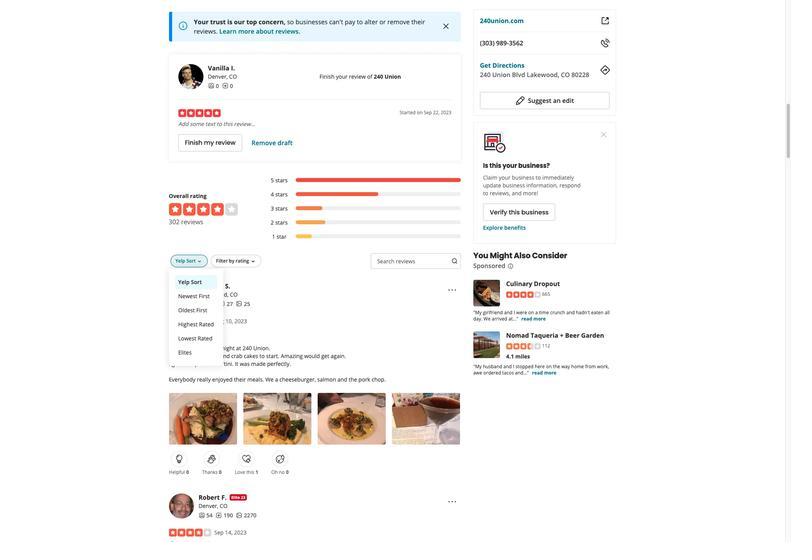 Task type: locate. For each thing, give the bounding box(es) containing it.
1 horizontal spatial 16 chevron down v2 image
[[250, 258, 256, 264]]

0 vertical spatial photos element
[[236, 300, 250, 308]]

ordered
[[484, 369, 502, 376]]

(0 reactions) element for thanks 0
[[219, 469, 222, 476]]

0 vertical spatial finish
[[320, 73, 335, 80]]

0 vertical spatial an
[[554, 96, 561, 105]]

claim
[[484, 174, 498, 181]]

more left way
[[545, 369, 557, 376]]

0 vertical spatial rated
[[199, 320, 214, 328]]

more!
[[524, 189, 539, 197]]

we right meals.
[[266, 376, 274, 383]]

stars right 5
[[275, 176, 288, 184]]

photos element containing 2270
[[236, 512, 257, 520]]

co for s.
[[230, 291, 238, 298]]

get directions 240 union blvd lakewood, co 80228
[[480, 61, 590, 79]]

amazing
[[281, 352, 303, 360]]

got
[[178, 352, 187, 360], [172, 360, 180, 368]]

1 vertical spatial 16 photos v2 image
[[236, 512, 242, 519]]

nomad
[[507, 331, 529, 340]]

16 chevron down v2 image inside yelp sort dropdown button
[[197, 258, 203, 264]]

denver,
[[208, 73, 228, 80], [199, 502, 219, 510]]

friends element for vanilla
[[208, 82, 219, 90]]

yelp for yelp sort button
[[178, 278, 190, 286]]

union down get directions link at the top of page
[[493, 70, 511, 79]]

my
[[204, 138, 214, 147]]

beer
[[566, 331, 580, 340]]

0 horizontal spatial rating
[[190, 192, 207, 200]]

2023 right 22,
[[441, 109, 452, 116]]

read right the and…"
[[533, 369, 543, 376]]

3
[[271, 205, 274, 212]]

240 right of
[[374, 73, 383, 80]]

yelp sort button
[[175, 275, 217, 289]]

review left of
[[349, 73, 366, 80]]

2023 for jennifer s.
[[235, 317, 247, 325]]

1 vertical spatial 4 star rating image
[[507, 292, 541, 298]]

reviews. down so
[[276, 27, 300, 35]]

1 horizontal spatial a
[[275, 376, 278, 383]]

1 (0 reactions) element from the left
[[186, 469, 189, 476]]

2 photos element from the top
[[236, 512, 257, 520]]

0 horizontal spatial their
[[234, 376, 246, 383]]

helpful
[[169, 469, 185, 476]]

0 vertical spatial read more
[[522, 316, 546, 322]]

we right day. at the bottom right
[[484, 316, 491, 322]]

16 review v2 image left the 27
[[219, 301, 225, 307]]

yelp sort inside dropdown button
[[176, 257, 196, 264]]

elite 23 denver, co
[[199, 495, 246, 510]]

draft
[[278, 138, 293, 147]]

and down 4.1
[[504, 363, 512, 370]]

4
[[271, 191, 274, 198], [177, 330, 179, 337]]

1 vertical spatial photos element
[[236, 512, 257, 520]]

1 vertical spatial 4
[[177, 330, 179, 337]]

2 (0 reactions) element from the left
[[219, 469, 222, 476]]

sort inside yelp sort button
[[191, 278, 202, 286]]

3 (0 reactions) element from the left
[[286, 469, 289, 476]]

2 vertical spatial on
[[547, 363, 552, 370]]

16 chevron down v2 image up yelp sort button
[[197, 258, 203, 264]]

1 vertical spatial friends element
[[199, 300, 216, 308]]

1 vertical spatial 16 friends v2 image
[[199, 301, 205, 307]]

review
[[349, 73, 366, 80], [216, 138, 236, 147]]

rated up wonderful on the bottom left
[[198, 335, 213, 342]]

  text field
[[371, 253, 461, 269]]

1 vertical spatial denver,
[[199, 502, 219, 510]]

helpful 0
[[169, 469, 189, 476]]

2023 right 14,
[[234, 529, 247, 536]]

co inside jennifer s. broomfield, co
[[230, 291, 238, 298]]

1 vertical spatial the
[[554, 363, 561, 370]]

reviews element down vanilla i. denver, co
[[222, 82, 233, 90]]

filter by rating button
[[211, 255, 261, 267]]

22,
[[433, 109, 440, 116]]

some
[[190, 120, 204, 127]]

more down top
[[238, 27, 255, 35]]

and
[[512, 189, 522, 197], [505, 309, 513, 316], [567, 309, 575, 316], [220, 352, 230, 360], [504, 363, 512, 370], [338, 376, 348, 383]]

friends element down robert
[[199, 512, 213, 520]]

business
[[512, 174, 535, 181], [503, 182, 525, 189], [522, 208, 549, 217]]

day.
[[474, 316, 483, 322]]

1 vertical spatial 5 star rating image
[[169, 317, 211, 325]]

2 horizontal spatial on
[[547, 363, 552, 370]]

1 right love on the left
[[256, 469, 258, 476]]

review…
[[234, 120, 255, 127]]

2 16 photos v2 image from the top
[[236, 512, 242, 519]]

0 horizontal spatial 16 chevron down v2 image
[[197, 258, 203, 264]]

your right is
[[503, 161, 518, 170]]

is this your business? claim your business to immediately update business information, respond to reviews, and more!
[[484, 161, 581, 197]]

their left meals.
[[234, 376, 246, 383]]

2 vertical spatial more
[[545, 369, 557, 376]]

1 horizontal spatial an
[[554, 96, 561, 105]]

1 reviews. from the left
[[194, 27, 218, 35]]

0 vertical spatial 4
[[271, 191, 274, 198]]

1 vertical spatial 16 review v2 image
[[219, 301, 225, 307]]

stars right the 3
[[275, 205, 288, 212]]

0 vertical spatial 16 friends v2 image
[[208, 83, 214, 89]]

16 photos v2 image left 2270
[[236, 512, 242, 519]]

3562
[[509, 39, 524, 47]]

time
[[540, 309, 549, 316]]

1 horizontal spatial their
[[412, 17, 425, 26]]

yelp sort inside button
[[178, 278, 202, 286]]

yelp sort up yelp sort button
[[176, 257, 196, 264]]

16 chevron down v2 image
[[197, 258, 203, 264], [250, 258, 256, 264]]

3 stars from the top
[[275, 205, 288, 212]]

2023 right 10, on the left bottom
[[235, 317, 247, 325]]

(0 reactions) element
[[186, 469, 189, 476], [219, 469, 222, 476], [286, 469, 289, 476]]

mussels
[[198, 352, 219, 360]]

nomad taqueria + beer garden image
[[474, 332, 500, 358]]

16 photos v2 image for robert f.
[[236, 512, 242, 519]]

reviews right search at left top
[[396, 257, 416, 265]]

0 inside reviews element
[[230, 82, 233, 90]]

from
[[586, 363, 596, 370]]

photos element
[[236, 300, 250, 308], [236, 512, 257, 520]]

1 vertical spatial first
[[196, 306, 207, 314]]

reviews element containing 27
[[219, 300, 233, 308]]

sep left 22,
[[424, 109, 432, 116]]

enjoyed
[[212, 376, 233, 383]]

lowest rated button
[[175, 331, 217, 346]]

so
[[287, 17, 294, 26]]

friends element down vanilla i. denver, co
[[208, 82, 219, 90]]

24 external link v2 image
[[601, 16, 610, 25]]

read more for taqueria
[[533, 369, 557, 376]]

friends element containing 54
[[199, 512, 213, 520]]

54
[[206, 512, 213, 519]]

"my inside "my girlfriend and i were on a time crunch and hadn't eaten all day. we arrived at…"
[[474, 309, 482, 316]]

read for taqueria
[[533, 369, 543, 376]]

finish for finish your review of 240 union
[[320, 73, 335, 80]]

your trust is our top concern,
[[194, 17, 286, 26]]

remove draft button
[[252, 138, 293, 147]]

had
[[178, 345, 188, 352]]

union inside get directions 240 union blvd lakewood, co 80228
[[493, 70, 511, 79]]

friends element
[[208, 82, 219, 90], [199, 300, 216, 308], [199, 512, 213, 520]]

0 horizontal spatial reviews.
[[194, 27, 218, 35]]

240 right at
[[243, 345, 252, 352]]

1 vertical spatial more
[[534, 316, 546, 322]]

sort up newest first button at bottom left
[[191, 278, 202, 286]]

0 vertical spatial more
[[238, 27, 255, 35]]

0 horizontal spatial on
[[417, 109, 423, 116]]

240union.com link
[[480, 16, 524, 25]]

0 horizontal spatial review
[[216, 138, 236, 147]]

1 16 chevron down v2 image from the left
[[197, 258, 203, 264]]

a right the had
[[190, 345, 193, 352]]

friends element containing 180
[[199, 300, 216, 308]]

2 vertical spatial 2023
[[234, 529, 247, 536]]

finish for finish my review
[[185, 138, 203, 147]]

5 star rating image down oldest first
[[169, 317, 211, 325]]

i left the and…"
[[514, 363, 515, 370]]

i
[[514, 309, 516, 316], [169, 360, 170, 368], [514, 363, 515, 370]]

concern,
[[259, 17, 286, 26]]

16 review v2 image down vanilla i. denver, co
[[222, 83, 228, 89]]

vanilla
[[208, 64, 230, 72]]

4 star rating image down "overall rating"
[[169, 203, 238, 216]]

verify
[[490, 208, 508, 217]]

eaten
[[592, 309, 604, 316]]

crab
[[231, 352, 243, 360]]

of
[[367, 73, 373, 80]]

yelp inside dropdown button
[[176, 257, 185, 264]]

4 star rating image up the 16 camera v2 image
[[169, 529, 211, 537]]

0 horizontal spatial 1
[[256, 469, 258, 476]]

2 "my from the top
[[474, 363, 482, 370]]

1 horizontal spatial reviews.
[[276, 27, 300, 35]]

businesses
[[296, 17, 328, 26]]

1 horizontal spatial the
[[349, 376, 357, 383]]

1 horizontal spatial (0 reactions) element
[[219, 469, 222, 476]]

all
[[605, 309, 610, 316]]

1 16 photos v2 image from the top
[[236, 301, 242, 307]]

on right were
[[529, 309, 535, 316]]

photos element for robert f.
[[236, 512, 257, 520]]

"my left girlfriend on the right bottom of the page
[[474, 309, 482, 316]]

0
[[216, 82, 219, 90], [230, 82, 233, 90], [186, 469, 189, 476], [219, 469, 222, 476], [286, 469, 289, 476]]

co down i.
[[229, 73, 237, 80]]

4 stars from the top
[[275, 219, 288, 226]]

photos element for jennifer s.
[[236, 300, 250, 308]]

0 vertical spatial their
[[412, 17, 425, 26]]

4 star rating image
[[169, 203, 238, 216], [507, 292, 541, 298], [169, 529, 211, 537]]

review for your
[[349, 73, 366, 80]]

oldest
[[178, 306, 195, 314]]

chop.
[[372, 376, 386, 383]]

denver, inside vanilla i. denver, co
[[208, 73, 228, 80]]

2 16 chevron down v2 image from the left
[[250, 258, 256, 264]]

a inside "my girlfriend and i were on a time crunch and hadn't eaten all day. we arrived at…"
[[536, 309, 538, 316]]

business down 'more!'
[[522, 208, 549, 217]]

reviews for 302 reviews
[[181, 218, 203, 226]]

on inside "my husband and i stopped here on the way home from work, awe ordered tacos and…"
[[547, 363, 552, 370]]

1 horizontal spatial 1
[[272, 233, 275, 240]]

stars
[[275, 176, 288, 184], [275, 191, 288, 198], [275, 205, 288, 212], [275, 219, 288, 226]]

photos element containing 25
[[236, 300, 250, 308]]

read more link for dropout
[[522, 316, 546, 322]]

0 vertical spatial on
[[417, 109, 423, 116]]

this for love this 1
[[246, 469, 254, 476]]

nomad taqueria + beer garden
[[507, 331, 605, 340]]

our
[[234, 17, 245, 26]]

to down union.
[[260, 352, 265, 360]]

0 vertical spatial 16 photos v2 image
[[236, 301, 242, 307]]

business?
[[519, 161, 550, 170]]

0 vertical spatial review
[[349, 73, 366, 80]]

1 vertical spatial yelp
[[178, 278, 190, 286]]

0 vertical spatial yelp sort
[[176, 257, 196, 264]]

read more up taqueria in the bottom right of the page
[[522, 316, 546, 322]]

reviews element
[[222, 82, 233, 90], [219, 300, 233, 308], [216, 512, 233, 520]]

friends element containing 0
[[208, 82, 219, 90]]

0 horizontal spatial an
[[182, 360, 188, 368]]

reviews element down elite 23 denver, co
[[216, 512, 233, 520]]

2 vertical spatial business
[[522, 208, 549, 217]]

0 vertical spatial friends element
[[208, 82, 219, 90]]

co down f.
[[220, 502, 228, 510]]

16 chevron down v2 image for yelp sort
[[197, 258, 203, 264]]

yelp sort button
[[170, 255, 208, 267]]

yelp inside button
[[178, 278, 190, 286]]

1 vertical spatial reviews
[[396, 257, 416, 265]]

read more link up taqueria in the bottom right of the page
[[522, 316, 546, 322]]

1 vertical spatial read more
[[533, 369, 557, 376]]

1 horizontal spatial 4
[[271, 191, 274, 198]]

1 vertical spatial sort
[[191, 278, 202, 286]]

2 vertical spatial the
[[349, 376, 357, 383]]

0 vertical spatial the
[[188, 352, 197, 360]]

5 star rating image
[[178, 109, 221, 117], [169, 317, 211, 325]]

and inside is this your business? claim your business to immediately update business information, respond to reviews, and more!
[[512, 189, 522, 197]]

first inside button
[[199, 292, 210, 300]]

1 vertical spatial reviews element
[[219, 300, 233, 308]]

union
[[493, 70, 511, 79], [385, 73, 401, 80]]

on right started
[[417, 109, 423, 116]]

read more for dropout
[[522, 316, 546, 322]]

sort inside yelp sort dropdown button
[[187, 257, 196, 264]]

filter reviews by 5 stars rating element
[[263, 176, 461, 184]]

stars for 2 stars
[[275, 219, 288, 226]]

0 vertical spatial 5 star rating image
[[178, 109, 221, 117]]

1 vertical spatial read
[[533, 369, 543, 376]]

0 vertical spatial reviews
[[181, 218, 203, 226]]

and left 'more!'
[[512, 189, 522, 197]]

and up martini.
[[220, 352, 230, 360]]

1 stars from the top
[[275, 176, 288, 184]]

lowest
[[178, 335, 196, 342]]

4 star rating image for 665
[[507, 292, 541, 298]]

sort for yelp sort dropdown button
[[187, 257, 196, 264]]

4 star rating image for 302 reviews
[[169, 203, 238, 216]]

1 horizontal spatial on
[[529, 309, 535, 316]]

i for culinary dropout
[[514, 309, 516, 316]]

16 review v2 image left 190 at the bottom left
[[216, 512, 222, 519]]

0 vertical spatial "my
[[474, 309, 482, 316]]

learn more about reviews. link
[[219, 27, 300, 35]]

1 horizontal spatial 240
[[374, 73, 383, 80]]

16 chevron down v2 image right filter by rating
[[250, 258, 256, 264]]

reviews. down your
[[194, 27, 218, 35]]

their right remove
[[412, 17, 425, 26]]

0 horizontal spatial (0 reactions) element
[[186, 469, 189, 476]]

0 vertical spatial read more link
[[522, 316, 546, 322]]

i inside "my girlfriend and i were on a time crunch and hadn't eaten all day. we arrived at…"
[[514, 309, 516, 316]]

denver, down robert
[[199, 502, 219, 510]]

photo of vanilla i. image
[[178, 64, 203, 89]]

rated left aug
[[199, 320, 214, 328]]

0 vertical spatial sep
[[424, 109, 432, 116]]

the for we had a wonderful night at 240 union. we got the mussels and crab cakes to start. amazing would get again. i got an espresso martini. it was made perfectly.
[[188, 352, 197, 360]]

"my for nomad
[[474, 363, 482, 370]]

your left of
[[336, 73, 348, 80]]

star
[[277, 233, 287, 240]]

16 camera v2 image
[[169, 541, 175, 542]]

sort up yelp sort button
[[187, 257, 196, 264]]

(0 reactions) element right thanks
[[219, 469, 222, 476]]

i inside "my husband and i stopped here on the way home from work, awe ordered tacos and…"
[[514, 363, 515, 370]]

culinary
[[507, 279, 533, 288]]

read more left way
[[533, 369, 557, 376]]

also
[[514, 250, 531, 261]]

first for oldest first
[[196, 306, 207, 314]]

1 star
[[272, 233, 287, 240]]

more up taqueria in the bottom right of the page
[[534, 316, 546, 322]]

1 vertical spatial on
[[529, 309, 535, 316]]

to inside we had a wonderful night at 240 union. we got the mussels and crab cakes to start. amazing would get again. i got an espresso martini. it was made perfectly.
[[260, 352, 265, 360]]

0 vertical spatial 16 review v2 image
[[222, 83, 228, 89]]

review right my
[[216, 138, 236, 147]]

again.
[[331, 352, 346, 360]]

16 chevron down v2 image inside filter by rating dropdown button
[[250, 258, 256, 264]]

first up 180
[[199, 292, 210, 300]]

an inside button
[[554, 96, 561, 105]]

2 horizontal spatial the
[[554, 363, 561, 370]]

1 vertical spatial rated
[[198, 335, 213, 342]]

0 vertical spatial sort
[[187, 257, 196, 264]]

co left 80228
[[561, 70, 570, 79]]

reviews element right 180
[[219, 300, 233, 308]]

rated for lowest rated
[[198, 335, 213, 342]]

and inside we had a wonderful night at 240 union. we got the mussels and crab cakes to start. amazing would get again. i got an espresso martini. it was made perfectly.
[[220, 352, 230, 360]]

4 stars
[[271, 191, 288, 198]]

first
[[199, 292, 210, 300], [196, 306, 207, 314]]

miles
[[516, 353, 531, 360]]

newest
[[178, 292, 197, 300]]

first inside button
[[196, 306, 207, 314]]

the up espresso
[[188, 352, 197, 360]]

2 vertical spatial 4 star rating image
[[169, 529, 211, 537]]

112
[[543, 343, 551, 349]]

(0 reactions) element for helpful 0
[[186, 469, 189, 476]]

stars for 4 stars
[[275, 191, 288, 198]]

0 vertical spatial reviews element
[[222, 82, 233, 90]]

the left way
[[554, 363, 561, 370]]

co up the 27
[[230, 291, 238, 298]]

stars for 3 stars
[[275, 205, 288, 212]]

the inside we had a wonderful night at 240 union. we got the mussels and crab cakes to start. amazing would get again. i got an espresso martini. it was made perfectly.
[[188, 352, 197, 360]]

stars right 2
[[275, 219, 288, 226]]

union right of
[[385, 73, 401, 80]]

photos element right the 27
[[236, 300, 250, 308]]

"my inside "my husband and i stopped here on the way home from work, awe ordered tacos and…"
[[474, 363, 482, 370]]

1 horizontal spatial review
[[349, 73, 366, 80]]

16 review v2 image
[[222, 83, 228, 89], [219, 301, 225, 307], [216, 512, 222, 519]]

this right is
[[490, 161, 502, 170]]

0 vertical spatial rating
[[190, 192, 207, 200]]

0 horizontal spatial 4
[[177, 330, 179, 337]]

filter reviews by 2 stars rating element
[[263, 219, 461, 227]]

this up benefits
[[509, 208, 520, 217]]

16 friends v2 image
[[208, 83, 214, 89], [199, 301, 205, 307], [199, 512, 205, 519]]

16 friends v2 image left 180
[[199, 301, 205, 307]]

0 horizontal spatial reviews
[[181, 218, 203, 226]]

friends element down broomfield,
[[199, 300, 216, 308]]

denver, inside elite 23 denver, co
[[199, 502, 219, 510]]

dropout
[[534, 279, 561, 288]]

0 horizontal spatial finish
[[185, 138, 203, 147]]

the left pork
[[349, 376, 357, 383]]

work,
[[598, 363, 610, 370]]

an down elites at the bottom left
[[182, 360, 188, 368]]

16 review v2 image for jennifer
[[219, 301, 225, 307]]

1 vertical spatial an
[[182, 360, 188, 368]]

2 vertical spatial friends element
[[199, 512, 213, 520]]

read right at…"
[[522, 316, 533, 322]]

1 vertical spatial a
[[190, 345, 193, 352]]

co inside vanilla i. denver, co
[[229, 73, 237, 80]]

stars up the 3 stars
[[275, 191, 288, 198]]

got down elites at the bottom left
[[172, 360, 180, 368]]

culinary dropout
[[507, 279, 561, 288]]

review for my
[[216, 138, 236, 147]]

home
[[572, 363, 584, 370]]

newest first
[[178, 292, 210, 300]]

reviews element containing 0
[[222, 82, 233, 90]]

alter
[[365, 17, 378, 26]]

or
[[380, 17, 386, 26]]

nomad taqueria + beer garden link
[[507, 331, 605, 340]]

"my
[[474, 309, 482, 316], [474, 363, 482, 370]]

0 horizontal spatial a
[[190, 345, 193, 352]]

more inside info alert
[[238, 27, 255, 35]]

2 stars from the top
[[275, 191, 288, 198]]

2 vertical spatial reviews element
[[216, 512, 233, 520]]

an left edit
[[554, 96, 561, 105]]

2 horizontal spatial a
[[536, 309, 538, 316]]

1 photos element from the top
[[236, 300, 250, 308]]

yelp up yelp sort button
[[176, 257, 185, 264]]

rating right by
[[236, 257, 249, 264]]

yelp sort for yelp sort button
[[178, 278, 202, 286]]

24 phone v2 image
[[601, 38, 610, 48]]

your right claim
[[499, 174, 511, 181]]

finish my review link
[[178, 134, 242, 151]]

got down the had
[[178, 352, 187, 360]]

2 reviews. from the left
[[276, 27, 300, 35]]

on right here
[[547, 363, 552, 370]]

finish your review of 240 union
[[320, 73, 401, 80]]

0 vertical spatial yelp
[[176, 257, 185, 264]]

"my husband and i stopped here on the way home from work, awe ordered tacos and…"
[[474, 363, 610, 376]]

0 vertical spatial 1
[[272, 233, 275, 240]]

and inside "my husband and i stopped here on the way home from work, awe ordered tacos and…"
[[504, 363, 512, 370]]

16 photos v2 image
[[236, 301, 242, 307], [236, 512, 242, 519]]

is
[[484, 161, 489, 170]]

verify this business link
[[484, 204, 556, 221]]

co inside elite 23 denver, co
[[220, 502, 228, 510]]

24 info v2 image
[[178, 21, 188, 31]]

learn more about reviews.
[[219, 27, 300, 35]]

16 photos v2 image left 25
[[236, 301, 242, 307]]

240 down the get
[[480, 70, 491, 79]]

1 "my from the top
[[474, 309, 482, 316]]

this inside is this your business? claim your business to immediately update business information, respond to reviews, and more!
[[490, 161, 502, 170]]

a left time
[[536, 309, 538, 316]]

1 vertical spatial your
[[503, 161, 518, 170]]

0 vertical spatial read
[[522, 316, 533, 322]]

elite
[[231, 495, 240, 500]]

update
[[484, 182, 502, 189]]

consider
[[533, 250, 568, 261]]

16 friends v2 image left 54
[[199, 512, 205, 519]]

yelp sort up newest
[[178, 278, 202, 286]]

4 left "photos"
[[177, 330, 179, 337]]

1 vertical spatial rating
[[236, 257, 249, 264]]

i.
[[231, 64, 235, 72]]

to inside the so businesses can't pay to alter or remove their reviews.
[[357, 17, 363, 26]]

to right pay
[[357, 17, 363, 26]]

5 star rating image up some
[[178, 109, 221, 117]]

1 vertical spatial "my
[[474, 363, 482, 370]]

co
[[561, 70, 570, 79], [229, 73, 237, 80], [230, 291, 238, 298], [220, 502, 228, 510]]

5 stars
[[271, 176, 288, 184]]

i left were
[[514, 309, 516, 316]]

1 vertical spatial yelp sort
[[178, 278, 202, 286]]

menu image
[[448, 286, 457, 295]]

reviews right 302 at left top
[[181, 218, 203, 226]]

1 vertical spatial sep
[[214, 529, 224, 536]]

filter reviews by 1 star rating element
[[263, 233, 461, 241]]

close image
[[442, 22, 451, 31]]

16 info v2 image
[[508, 263, 514, 269]]



Task type: describe. For each thing, give the bounding box(es) containing it.
4 star rating image for sep 14, 2023
[[169, 529, 211, 537]]

explore benefits link
[[484, 224, 526, 231]]

filter by rating
[[216, 257, 249, 264]]

2 vertical spatial 16 friends v2 image
[[199, 512, 205, 519]]

at
[[236, 345, 241, 352]]

4 for 4 photos
[[177, 330, 179, 337]]

to down update
[[484, 189, 489, 197]]

5
[[271, 176, 274, 184]]

elite 23 link
[[230, 494, 247, 501]]

pork
[[359, 376, 371, 383]]

0 vertical spatial business
[[512, 174, 535, 181]]

10,
[[226, 317, 233, 325]]

16 friends v2 image for jennifer
[[199, 301, 205, 307]]

a for and
[[536, 309, 538, 316]]

oh
[[271, 469, 278, 476]]

photo of robert f. image
[[169, 494, 194, 519]]

no
[[279, 469, 285, 476]]

read for dropout
[[522, 316, 533, 322]]

we left elites at the bottom left
[[169, 352, 177, 360]]

hadn't
[[577, 309, 590, 316]]

3.5 star rating image
[[507, 343, 541, 349]]

1 horizontal spatial sep
[[424, 109, 432, 116]]

suggest an edit button
[[480, 92, 610, 109]]

reviews element for jennifer
[[219, 300, 233, 308]]

verify this business
[[490, 208, 549, 217]]

rated for highest rated
[[199, 320, 214, 328]]

vanilla i. denver, co
[[208, 64, 237, 80]]

and…"
[[516, 369, 530, 376]]

meals.
[[247, 376, 264, 383]]

filter reviews by 4 stars rating element
[[263, 191, 461, 198]]

a inside we had a wonderful night at 240 union. we got the mussels and crab cakes to start. amazing would get again. i got an espresso martini. it was made perfectly.
[[190, 345, 193, 352]]

salmon
[[317, 376, 336, 383]]

sort for yelp sort button
[[191, 278, 202, 286]]

learn
[[219, 27, 237, 35]]

explore benefits
[[484, 224, 526, 231]]

yelp for yelp sort dropdown button
[[176, 257, 185, 264]]

16 friends v2 image for vanilla
[[208, 83, 214, 89]]

5 star rating image for aug
[[169, 317, 211, 325]]

culinary dropout link
[[507, 279, 561, 288]]

2
[[271, 219, 274, 226]]

reviews for search reviews
[[396, 257, 416, 265]]

photo of jennifer s. image
[[169, 282, 194, 307]]

0 inside friends element
[[216, 82, 219, 90]]

co for i.
[[229, 73, 237, 80]]

their inside the so businesses can't pay to alter or remove their reviews.
[[412, 17, 425, 26]]

perfectly.
[[267, 360, 291, 368]]

thanks 0
[[202, 469, 222, 476]]

"my for culinary
[[474, 309, 482, 316]]

24 pencil v2 image
[[516, 96, 525, 105]]

friends element for jennifer
[[199, 300, 216, 308]]

cheeseburger,
[[280, 376, 316, 383]]

broomfield,
[[199, 291, 229, 298]]

on inside "my girlfriend and i were on a time crunch and hadn't eaten all day. we arrived at…"
[[529, 309, 535, 316]]

more for nomad
[[545, 369, 557, 376]]

add some text to this review…
[[178, 120, 255, 127]]

directions
[[493, 61, 525, 70]]

culinary dropout image
[[474, 280, 500, 307]]

more for culinary
[[534, 316, 546, 322]]

made
[[251, 360, 266, 368]]

we inside "my girlfriend and i were on a time crunch and hadn't eaten all day. we arrived at…"
[[484, 316, 491, 322]]

everybody
[[169, 376, 196, 383]]

pay
[[345, 17, 355, 26]]

reviews element containing 190
[[216, 512, 233, 520]]

co inside get directions 240 union blvd lakewood, co 80228
[[561, 70, 570, 79]]

suggest an edit
[[528, 96, 575, 105]]

80228
[[572, 70, 590, 79]]

27
[[227, 300, 233, 308]]

menu image
[[448, 497, 457, 507]]

240union.com
[[480, 16, 524, 25]]

started
[[400, 109, 416, 116]]

search
[[377, 257, 395, 265]]

blvd
[[513, 70, 526, 79]]

23
[[241, 495, 246, 500]]

your
[[194, 17, 209, 26]]

text
[[205, 120, 215, 127]]

we had a wonderful night at 240 union. we got the mussels and crab cakes to start. amazing would get again. i got an espresso martini. it was made perfectly.
[[169, 345, 346, 368]]

robert f.
[[199, 493, 227, 502]]

denver, for vanilla
[[208, 73, 228, 80]]

girlfriend
[[483, 309, 503, 316]]

4 for 4 stars
[[271, 191, 274, 198]]

2 vertical spatial your
[[499, 174, 511, 181]]

remove
[[252, 138, 276, 147]]

1 vertical spatial got
[[172, 360, 180, 368]]

1 vertical spatial 1
[[256, 469, 258, 476]]

filter
[[216, 257, 228, 264]]

2023 for robert f.
[[234, 529, 247, 536]]

wonderful
[[194, 345, 220, 352]]

reviews element for vanilla
[[222, 82, 233, 90]]

190
[[224, 512, 233, 519]]

first for newest first
[[199, 292, 210, 300]]

16 review v2 image for vanilla
[[222, 83, 228, 89]]

2 vertical spatial 16 review v2 image
[[216, 512, 222, 519]]

this for verify this business
[[509, 208, 520, 217]]

aug
[[214, 317, 224, 325]]

an inside we had a wonderful night at 240 union. we got the mussels and crab cakes to start. amazing would get again. i got an espresso martini. it was made perfectly.
[[182, 360, 188, 368]]

and right "salmon"
[[338, 376, 348, 383]]

garden
[[582, 331, 605, 340]]

denver, for elite
[[199, 502, 219, 510]]

1 inside 'element'
[[272, 233, 275, 240]]

1 vertical spatial business
[[503, 182, 525, 189]]

start.
[[266, 352, 280, 360]]

(303) 989-3562
[[480, 39, 524, 47]]

co for 23
[[220, 502, 228, 510]]

it
[[235, 360, 238, 368]]

240 inside get directions 240 union blvd lakewood, co 80228
[[480, 70, 491, 79]]

16 check in v2 image
[[206, 541, 212, 542]]

4 photos link
[[177, 330, 197, 337]]

stars for 5 stars
[[275, 176, 288, 184]]

cakes
[[244, 352, 258, 360]]

add
[[178, 120, 189, 127]]

suggest
[[528, 96, 552, 105]]

a for enjoyed
[[275, 376, 278, 383]]

filter reviews by 3 stars rating element
[[263, 205, 461, 212]]

0 horizontal spatial sep
[[214, 529, 224, 536]]

highest
[[178, 320, 198, 328]]

information,
[[527, 182, 559, 189]]

you
[[474, 250, 489, 261]]

rating inside dropdown button
[[236, 257, 249, 264]]

0 vertical spatial 2023
[[441, 109, 452, 116]]

i inside we had a wonderful night at 240 union. we got the mussels and crab cakes to start. amazing would get again. i got an espresso martini. it was made perfectly.
[[169, 360, 170, 368]]

highest rated button
[[175, 317, 217, 331]]

overall rating
[[169, 192, 207, 200]]

4.1 miles
[[507, 353, 531, 360]]

the inside "my husband and i stopped here on the way home from work, awe ordered tacos and…"
[[554, 363, 561, 370]]

get
[[321, 352, 329, 360]]

remove draft
[[252, 138, 293, 147]]

yelp sort for yelp sort dropdown button
[[176, 257, 196, 264]]

and left hadn't
[[567, 309, 575, 316]]

25
[[244, 300, 250, 308]]

explore
[[484, 224, 503, 231]]

0 vertical spatial got
[[178, 352, 187, 360]]

0 vertical spatial your
[[336, 73, 348, 80]]

husband
[[483, 363, 503, 370]]

(1 reaction) element
[[256, 469, 258, 476]]

sep 14, 2023
[[214, 529, 247, 536]]

info alert
[[169, 12, 461, 41]]

sponsored
[[474, 261, 506, 270]]

get directions link
[[480, 61, 525, 70]]

reviews. inside the so businesses can't pay to alter or remove their reviews.
[[194, 27, 218, 35]]

remove
[[388, 17, 410, 26]]

we left the had
[[169, 345, 177, 352]]

jennifer s. link
[[199, 282, 230, 290]]

240 inside we had a wonderful night at 240 union. we got the mussels and crab cakes to start. amazing would get again. i got an espresso martini. it was made perfectly.
[[243, 345, 252, 352]]

search reviews
[[377, 257, 416, 265]]

this for is this your business? claim your business to immediately update business information, respond to reviews, and more!
[[490, 161, 502, 170]]

tacos
[[503, 369, 514, 376]]

love
[[235, 469, 245, 476]]

the for everybody really enjoyed their meals. we a cheeseburger, salmon and the pork chop.
[[349, 376, 357, 383]]

lakewood,
[[527, 70, 560, 79]]

16 photos v2 image for jennifer s.
[[236, 301, 242, 307]]

to right text
[[217, 120, 222, 127]]

read more link for taqueria
[[533, 369, 557, 376]]

this left review…
[[223, 120, 233, 127]]

robert f. link
[[199, 493, 227, 502]]

0 horizontal spatial union
[[385, 73, 401, 80]]

i for nomad taqueria + beer garden
[[514, 363, 515, 370]]

close image
[[599, 130, 609, 139]]

to up information,
[[536, 174, 541, 181]]

immediately
[[543, 174, 575, 181]]

search image
[[452, 258, 458, 264]]

+
[[560, 331, 564, 340]]

(0 reactions) element for oh no 0
[[286, 469, 289, 476]]

16 chevron down v2 image for filter by rating
[[250, 258, 256, 264]]

5 star rating image for started
[[178, 109, 221, 117]]

24 directions v2 image
[[601, 65, 610, 75]]

oldest first
[[178, 306, 207, 314]]

302
[[169, 218, 180, 226]]

and left were
[[505, 309, 513, 316]]



Task type: vqa. For each thing, say whether or not it's contained in the screenshot.
Home Services link
no



